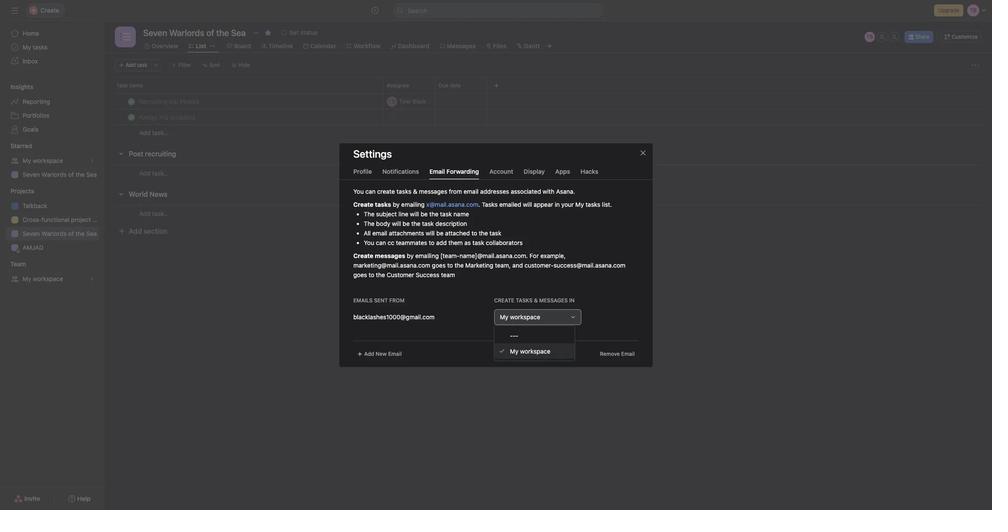 Task type: describe. For each thing, give the bounding box(es) containing it.
the down [team-
[[455, 262, 464, 269]]

news
[[150, 191, 168, 198]]

overview link
[[144, 41, 178, 51]]

home
[[23, 30, 39, 37]]

emailed
[[499, 201, 521, 208]]

all
[[364, 230, 371, 237]]

0 horizontal spatial be
[[403, 220, 410, 227]]

add left new
[[364, 351, 374, 357]]

0 vertical spatial you
[[353, 188, 364, 195]]

completed image
[[126, 96, 137, 107]]

add task button
[[115, 59, 151, 71]]

the inside starred element
[[75, 171, 85, 178]]

tasks
[[482, 201, 498, 208]]

in inside create tasks by emailing x@mail.asana.com . tasks emailed will appear in your my tasks list. the subject line will be the task name the body will be the task description all email attachments will be attached to the task you can cc teammates to add them as task collaborators
[[555, 201, 560, 208]]

new
[[376, 351, 387, 357]]

seven for second the seven warlords of the sea link
[[23, 230, 40, 238]]

emails sent from
[[353, 297, 405, 304]]

display
[[524, 168, 545, 175]]

world news
[[129, 191, 168, 198]]

close image
[[640, 149, 647, 156]]

dashboard link
[[391, 41, 429, 51]]

sea inside projects "element"
[[86, 230, 97, 238]]

to down [team-
[[447, 262, 453, 269]]

warlords inside starred element
[[41, 171, 67, 178]]

board
[[234, 42, 251, 50]]

line
[[399, 210, 408, 218]]

---
[[510, 332, 518, 340]]

remove
[[600, 351, 620, 357]]

files
[[493, 42, 507, 50]]

0 horizontal spatial goes
[[353, 271, 367, 279]]

0 vertical spatial can
[[365, 188, 376, 195]]

black
[[413, 98, 426, 105]]

inbox link
[[5, 54, 99, 68]]

list.
[[602, 201, 612, 208]]

task right as
[[472, 239, 484, 247]]

0 vertical spatial from
[[449, 188, 462, 195]]

my inside teams element
[[23, 275, 31, 283]]

0 vertical spatial goes
[[432, 262, 446, 269]]

the inside projects "element"
[[75, 230, 85, 238]]

tyler black
[[399, 98, 426, 105]]

as
[[464, 239, 471, 247]]

3 - from the left
[[516, 332, 518, 340]]

amjad link
[[5, 241, 99, 255]]

team
[[441, 271, 455, 279]]

description
[[436, 220, 467, 227]]

calendar link
[[303, 41, 336, 51]]

marketing@mail.asana.com
[[353, 262, 430, 269]]

add new email
[[364, 351, 402, 357]]

hide sidebar image
[[11, 7, 18, 14]]

dashboard
[[398, 42, 429, 50]]

by inside by emailing [team-name]@mail.asana.com. for example, marketing@mail.asana.com goes to the marketing team, and customer-success@mail.asana.com goes to the customer success team
[[407, 252, 414, 260]]

will right line
[[410, 210, 419, 218]]

tasks down notifications button
[[397, 188, 411, 195]]

home link
[[5, 27, 99, 40]]

my workspace inside teams element
[[23, 275, 63, 283]]

0 horizontal spatial email
[[388, 351, 402, 357]]

workflow link
[[347, 41, 381, 51]]

upgrade button
[[934, 4, 963, 17]]

email forwarding button
[[430, 168, 479, 180]]

create tasks by emailing x@mail.asana.com . tasks emailed will appear in your my tasks list. the subject line will be the task name the body will be the task description all email attachments will be attached to the task you can cc teammates to add them as task collaborators
[[353, 201, 612, 247]]

with
[[543, 188, 554, 195]]

the up attachments at the left top of the page
[[411, 220, 420, 227]]

x@mail.asana.com link
[[426, 201, 478, 208]]

add
[[436, 239, 447, 247]]

2 horizontal spatial email
[[621, 351, 635, 357]]

functional
[[41, 216, 69, 224]]

1 the from the top
[[364, 210, 375, 218]]

task up description
[[440, 210, 452, 218]]

post recruiting
[[129, 150, 176, 158]]

add task… for recruiting
[[139, 169, 169, 177]]

global element
[[0, 21, 104, 74]]

1 add task… row from the top
[[104, 125, 992, 141]]

customer-
[[525, 262, 554, 269]]

board link
[[227, 41, 251, 51]]

add task… inside header untitled section tree grid
[[139, 129, 169, 137]]

by emailing [team-name]@mail.asana.com. for example, marketing@mail.asana.com goes to the marketing team, and customer-success@mail.asana.com goes to the customer success team
[[353, 252, 626, 279]]

post recruiting button
[[129, 146, 176, 162]]

1 horizontal spatial in
[[569, 297, 575, 304]]

teams element
[[0, 257, 104, 288]]

body
[[376, 220, 390, 227]]

1 vertical spatial from
[[389, 297, 405, 304]]

team,
[[495, 262, 511, 269]]

add task… button for news
[[139, 209, 169, 219]]

email inside create tasks by emailing x@mail.asana.com . tasks emailed will appear in your my tasks list. the subject line will be the task name the body will be the task description all email attachments will be attached to the task you can cc teammates to add them as task collaborators
[[372, 230, 387, 237]]

name inside create tasks by emailing x@mail.asana.com . tasks emailed will appear in your my tasks list. the subject line will be the task name the body will be the task description all email attachments will be attached to the task you can cc teammates to add them as task collaborators
[[454, 210, 469, 218]]

section
[[144, 228, 167, 235]]

assign hq locations cell
[[104, 109, 383, 125]]

my down ---
[[510, 348, 519, 355]]

share button
[[905, 31, 934, 43]]

associated
[[511, 188, 541, 195]]

0 horizontal spatial messages
[[375, 252, 405, 260]]

workspace down "---" link
[[520, 348, 550, 355]]

add task… row for post recruiting
[[104, 165, 992, 181]]

cross-functional project plan link
[[5, 213, 104, 227]]

success@mail.asana.com
[[554, 262, 626, 269]]

example,
[[540, 252, 566, 260]]

teammates
[[396, 239, 427, 247]]

hacks button
[[581, 168, 598, 180]]

goals link
[[5, 123, 99, 137]]

seven warlords of the sea for second the seven warlords of the sea link
[[23, 230, 97, 238]]

my tasks link
[[5, 40, 99, 54]]

the down "marketing@mail.asana.com"
[[376, 271, 385, 279]]

to down create messages
[[369, 271, 374, 279]]

my inside dropdown button
[[500, 314, 508, 321]]

tasks left list.
[[586, 201, 600, 208]]

due
[[439, 82, 448, 89]]

my workspace inside dropdown button
[[500, 314, 540, 321]]

project
[[71, 216, 91, 224]]

tasks for create
[[375, 201, 391, 208]]

portfolios link
[[5, 109, 99, 123]]

account
[[489, 168, 513, 175]]

row containing task name
[[104, 77, 992, 94]]

plan
[[92, 216, 104, 224]]

starred element
[[0, 138, 104, 184]]

projects button
[[0, 187, 34, 196]]

subject
[[376, 210, 397, 218]]

to right attached
[[472, 230, 477, 237]]

by inside create tasks by emailing x@mail.asana.com . tasks emailed will appear in your my tasks list. the subject line will be the task name the body will be the task description all email attachments will be attached to the task you can cc teammates to add them as task collaborators
[[393, 201, 400, 208]]

create for create messages
[[353, 252, 373, 260]]

insights button
[[0, 83, 33, 91]]

2 vertical spatial my workspace link
[[494, 344, 575, 359]]

my workspace inside starred element
[[23, 157, 63, 164]]

tb inside row
[[389, 98, 395, 105]]

apps
[[555, 168, 570, 175]]

add inside "button"
[[126, 62, 136, 68]]

hacks
[[581, 168, 598, 175]]

insights
[[10, 83, 33, 91]]

name]@mail.asana.com.
[[460, 252, 528, 260]]

sea inside starred element
[[86, 171, 97, 178]]

add up add section button
[[139, 210, 150, 217]]

task name
[[117, 82, 143, 89]]

name inside row
[[129, 82, 143, 89]]

collapse task list for this section image
[[117, 151, 124, 158]]

sent
[[374, 297, 388, 304]]

talkback
[[23, 202, 47, 210]]

1 horizontal spatial messages
[[419, 188, 447, 195]]

add task
[[126, 62, 147, 68]]

2 horizontal spatial messages
[[539, 297, 568, 304]]

recruiting
[[145, 150, 176, 158]]

invite button
[[8, 492, 46, 507]]

profile
[[353, 168, 372, 175]]

will up teammates
[[426, 230, 435, 237]]

of inside starred element
[[68, 171, 74, 178]]

you inside create tasks by emailing x@mail.asana.com . tasks emailed will appear in your my tasks list. the subject line will be the task name the body will be the task description all email attachments will be attached to the task you can cc teammates to add them as task collaborators
[[364, 239, 374, 247]]

assignee
[[387, 82, 409, 89]]

2 the from the top
[[364, 220, 375, 227]]



Task type: vqa. For each thing, say whether or not it's contained in the screenshot.
ruby to the top
no



Task type: locate. For each thing, give the bounding box(es) containing it.
task… for news
[[152, 210, 169, 217]]

messages up my workspace dropdown button on the bottom of the page
[[539, 297, 568, 304]]

you can create tasks & messages from email addresses associated with asana.
[[353, 188, 575, 195]]

1 sea from the top
[[86, 171, 97, 178]]

1 create from the top
[[353, 201, 373, 208]]

them
[[448, 239, 463, 247]]

timeline
[[268, 42, 293, 50]]

task…
[[152, 129, 169, 137], [152, 169, 169, 177], [152, 210, 169, 217]]

1 task… from the top
[[152, 129, 169, 137]]

messages
[[447, 42, 476, 50]]

0 vertical spatial add task…
[[139, 129, 169, 137]]

the
[[364, 210, 375, 218], [364, 220, 375, 227]]

2 completed checkbox from the top
[[126, 112, 137, 122]]

add task… up section
[[139, 210, 169, 217]]

of down cross-functional project plan
[[68, 230, 74, 238]]

0 horizontal spatial &
[[413, 188, 417, 195]]

add task… button for recruiting
[[139, 169, 169, 178]]

remove email
[[600, 351, 635, 357]]

2 add task… from the top
[[139, 169, 169, 177]]

can left cc
[[376, 239, 386, 247]]

workspace inside dropdown button
[[510, 314, 540, 321]]

1 vertical spatial create
[[494, 297, 514, 304]]

completed checkbox inside recruiting top pirates cell
[[126, 96, 137, 107]]

seven warlords of the sea link down the functional
[[5, 227, 99, 241]]

1 vertical spatial sea
[[86, 230, 97, 238]]

seven down cross- on the left top
[[23, 230, 40, 238]]

1 vertical spatial in
[[569, 297, 575, 304]]

3 add task… from the top
[[139, 210, 169, 217]]

your
[[561, 201, 574, 208]]

0 vertical spatial emailing
[[401, 201, 425, 208]]

1 horizontal spatial goes
[[432, 262, 446, 269]]

2 warlords from the top
[[41, 230, 67, 238]]

my up inbox
[[23, 44, 31, 51]]

0 vertical spatial seven warlords of the sea
[[23, 171, 97, 178]]

2 vertical spatial add task…
[[139, 210, 169, 217]]

add inside header untitled section tree grid
[[139, 129, 150, 137]]

emailing
[[401, 201, 425, 208], [415, 252, 439, 260]]

to left add
[[429, 239, 435, 247]]

add left section
[[129, 228, 142, 235]]

goes up emails
[[353, 271, 367, 279]]

name down x@mail.asana.com
[[454, 210, 469, 218]]

1 vertical spatial seven
[[23, 230, 40, 238]]

date
[[450, 82, 461, 89]]

projects
[[10, 188, 34, 195]]

completed checkbox for recruiting top pirates text field
[[126, 96, 137, 107]]

in left "your" in the right of the page
[[555, 201, 560, 208]]

task… up section
[[152, 210, 169, 217]]

1 seven warlords of the sea link from the top
[[5, 168, 99, 182]]

the up talkback 'link'
[[75, 171, 85, 178]]

the up collaborators
[[479, 230, 488, 237]]

workspace down amjad link
[[33, 275, 63, 283]]

0 vertical spatial seven warlords of the sea link
[[5, 168, 99, 182]]

1 horizontal spatial be
[[421, 210, 428, 218]]

email up .
[[464, 188, 479, 195]]

emailing inside by emailing [team-name]@mail.asana.com. for example, marketing@mail.asana.com goes to the marketing team, and customer-success@mail.asana.com goes to the customer success team
[[415, 252, 439, 260]]

reporting link
[[5, 95, 99, 109]]

2 vertical spatial task…
[[152, 210, 169, 217]]

tasks for create
[[516, 297, 533, 304]]

1 vertical spatial name
[[454, 210, 469, 218]]

0 horizontal spatial tb
[[389, 98, 395, 105]]

1 seven warlords of the sea from the top
[[23, 171, 97, 178]]

-
[[510, 332, 513, 340], [513, 332, 516, 340], [516, 332, 518, 340]]

seven warlords of the sea
[[23, 171, 97, 178], [23, 230, 97, 238]]

my workspace link inside starred element
[[5, 154, 99, 168]]

my down team
[[23, 275, 31, 283]]

seven for the seven warlords of the sea link in starred element
[[23, 171, 40, 178]]

1 warlords from the top
[[41, 171, 67, 178]]

2 - from the left
[[513, 332, 516, 340]]

tb
[[866, 34, 873, 40], [389, 98, 395, 105]]

add task… row
[[104, 125, 992, 141], [104, 165, 992, 181], [104, 205, 992, 222]]

1 vertical spatial emailing
[[415, 252, 439, 260]]

2 seven from the top
[[23, 230, 40, 238]]

in up my workspace dropdown button on the bottom of the page
[[569, 297, 575, 304]]

tasks for my
[[33, 44, 48, 51]]

1 vertical spatial the
[[364, 220, 375, 227]]

messages
[[419, 188, 447, 195], [375, 252, 405, 260], [539, 297, 568, 304]]

1 vertical spatial messages
[[375, 252, 405, 260]]

1 add task… button from the top
[[139, 128, 169, 138]]

add task… row up with
[[104, 165, 992, 181]]

0 vertical spatial create
[[353, 201, 373, 208]]

&
[[413, 188, 417, 195], [534, 297, 538, 304]]

email
[[430, 168, 445, 175], [388, 351, 402, 357], [621, 351, 635, 357]]

recruiting top pirates cell
[[104, 94, 383, 110]]

messages link
[[440, 41, 476, 51]]

1 vertical spatial &
[[534, 297, 538, 304]]

attachments
[[389, 230, 424, 237]]

my down create tasks & messages in
[[500, 314, 508, 321]]

warlords up talkback 'link'
[[41, 171, 67, 178]]

team button
[[0, 260, 26, 269]]

my tasks
[[23, 44, 48, 51]]

2 horizontal spatial be
[[436, 230, 443, 237]]

goes up team
[[432, 262, 446, 269]]

2 add task… row from the top
[[104, 165, 992, 181]]

create tasks & messages in
[[494, 297, 575, 304]]

--- link
[[494, 328, 575, 344]]

by up line
[[393, 201, 400, 208]]

0 vertical spatial task…
[[152, 129, 169, 137]]

email
[[464, 188, 479, 195], [372, 230, 387, 237]]

0 vertical spatial warlords
[[41, 171, 67, 178]]

completed checkbox inside the assign hq locations "cell"
[[126, 112, 137, 122]]

email right remove
[[621, 351, 635, 357]]

1 seven from the top
[[23, 171, 40, 178]]

task… down recruiting
[[152, 169, 169, 177]]

add task… for news
[[139, 210, 169, 217]]

1 vertical spatial can
[[376, 239, 386, 247]]

create inside create tasks by emailing x@mail.asana.com . tasks emailed will appear in your my tasks list. the subject line will be the task name the body will be the task description all email attachments will be attached to the task you can cc teammates to add them as task collaborators
[[353, 201, 373, 208]]

my inside the global element
[[23, 44, 31, 51]]

task up collaborators
[[490, 230, 501, 237]]

1 horizontal spatial tb
[[866, 34, 873, 40]]

add task… button inside header untitled section tree grid
[[139, 128, 169, 138]]

add up the post recruiting
[[139, 129, 150, 137]]

1 horizontal spatial name
[[454, 210, 469, 218]]

0 vertical spatial &
[[413, 188, 417, 195]]

add down the post recruiting
[[139, 169, 150, 177]]

collapse task list for this section image
[[117, 191, 124, 198]]

0 vertical spatial sea
[[86, 171, 97, 178]]

add task… down the post recruiting
[[139, 169, 169, 177]]

0 vertical spatial completed checkbox
[[126, 96, 137, 107]]

account button
[[489, 168, 513, 180]]

task
[[117, 82, 128, 89]]

emailing up line
[[401, 201, 425, 208]]

customer
[[387, 271, 414, 279]]

1 vertical spatial warlords
[[41, 230, 67, 238]]

2 vertical spatial add task… button
[[139, 209, 169, 219]]

due date
[[439, 82, 461, 89]]

add section
[[129, 228, 167, 235]]

appear
[[534, 201, 553, 208]]

cross-functional project plan
[[23, 216, 104, 224]]

my workspace down "---" link
[[510, 348, 550, 355]]

you
[[353, 188, 364, 195], [364, 239, 374, 247]]

1 vertical spatial add task… row
[[104, 165, 992, 181]]

0 horizontal spatial from
[[389, 297, 405, 304]]

& down notifications button
[[413, 188, 417, 195]]

1 vertical spatial add task… button
[[139, 169, 169, 178]]

from up x@mail.asana.com link
[[449, 188, 462, 195]]

header untitled section tree grid
[[104, 94, 992, 141]]

timeline link
[[262, 41, 293, 51]]

of inside projects "element"
[[68, 230, 74, 238]]

portfolios
[[23, 112, 49, 119]]

cc
[[388, 239, 394, 247]]

1 - from the left
[[510, 332, 513, 340]]

completed checkbox down completed icon
[[126, 112, 137, 122]]

tasks up subject
[[375, 201, 391, 208]]

my workspace link down goals link
[[5, 154, 99, 168]]

seven up projects
[[23, 171, 40, 178]]

messages up x@mail.asana.com link
[[419, 188, 447, 195]]

2 seven warlords of the sea from the top
[[23, 230, 97, 238]]

tasks up my workspace dropdown button on the bottom of the page
[[516, 297, 533, 304]]

0 vertical spatial add task… button
[[139, 128, 169, 138]]

2 create from the top
[[353, 252, 373, 260]]

seven warlords of the sea link up talkback 'link'
[[5, 168, 99, 182]]

0 horizontal spatial create
[[377, 188, 395, 195]]

notifications
[[382, 168, 419, 175]]

1 horizontal spatial create
[[494, 297, 514, 304]]

be up add
[[436, 230, 443, 237]]

seven warlords of the sea link inside starred element
[[5, 168, 99, 182]]

add task… button down the post recruiting
[[139, 169, 169, 178]]

1 vertical spatial you
[[364, 239, 374, 247]]

0 horizontal spatial name
[[129, 82, 143, 89]]

0 vertical spatial messages
[[419, 188, 447, 195]]

1 vertical spatial tb
[[389, 98, 395, 105]]

Recruiting top Pirates text field
[[137, 97, 202, 106]]

3 add task… row from the top
[[104, 205, 992, 222]]

create down all
[[353, 252, 373, 260]]

invite
[[24, 496, 40, 503]]

tyler
[[399, 98, 411, 105]]

tasks inside my tasks link
[[33, 44, 48, 51]]

my workspace down team
[[23, 275, 63, 283]]

for
[[530, 252, 539, 260]]

1 of from the top
[[68, 171, 74, 178]]

warlords
[[41, 171, 67, 178], [41, 230, 67, 238]]

2 of from the top
[[68, 230, 74, 238]]

the left subject
[[364, 210, 375, 218]]

tb button
[[865, 32, 875, 42]]

tasks down home
[[33, 44, 48, 51]]

task… down assign hq locations text field
[[152, 129, 169, 137]]

can
[[365, 188, 376, 195], [376, 239, 386, 247]]

add task… row for world news
[[104, 205, 992, 222]]

email right new
[[388, 351, 402, 357]]

workspace down goals link
[[33, 157, 63, 164]]

1 horizontal spatial email
[[464, 188, 479, 195]]

emailing up success
[[415, 252, 439, 260]]

my workspace down starred
[[23, 157, 63, 164]]

0 vertical spatial by
[[393, 201, 400, 208]]

2 vertical spatial add task… row
[[104, 205, 992, 222]]

2 vertical spatial messages
[[539, 297, 568, 304]]

share
[[915, 34, 930, 40]]

add task… row down with
[[104, 205, 992, 222]]

can inside create tasks by emailing x@mail.asana.com . tasks emailed will appear in your my tasks list. the subject line will be the task name the body will be the task description all email attachments will be attached to the task you can cc teammates to add them as task collaborators
[[376, 239, 386, 247]]

add task… button up section
[[139, 209, 169, 219]]

completed checkbox for assign hq locations text field
[[126, 112, 137, 122]]

task left description
[[422, 220, 434, 227]]

1 vertical spatial create
[[353, 252, 373, 260]]

create up subject
[[377, 188, 395, 195]]

0 vertical spatial in
[[555, 201, 560, 208]]

completed checkbox up completed image
[[126, 96, 137, 107]]

email down body
[[372, 230, 387, 237]]

seven warlords of the sea down cross-functional project plan
[[23, 230, 97, 238]]

1 vertical spatial email
[[372, 230, 387, 237]]

seven warlords of the sea inside projects "element"
[[23, 230, 97, 238]]

1 vertical spatial my workspace link
[[5, 272, 99, 286]]

& up my workspace dropdown button on the bottom of the page
[[534, 297, 538, 304]]

create for create tasks by emailing x@mail.asana.com . tasks emailed will appear in your my tasks list. the subject line will be the task name the body will be the task description all email attachments will be attached to the task you can cc teammates to add them as task collaborators
[[353, 201, 373, 208]]

tb inside button
[[866, 34, 873, 40]]

emails
[[353, 297, 373, 304]]

upgrade
[[938, 7, 960, 13]]

amjad
[[23, 244, 43, 252]]

my workspace button
[[494, 310, 581, 325]]

0 vertical spatial be
[[421, 210, 428, 218]]

create
[[377, 188, 395, 195], [494, 297, 514, 304]]

seven inside starred element
[[23, 171, 40, 178]]

projects element
[[0, 184, 104, 257]]

emailing inside create tasks by emailing x@mail.asana.com . tasks emailed will appear in your my tasks list. the subject line will be the task name the body will be the task description all email attachments will be attached to the task you can cc teammates to add them as task collaborators
[[401, 201, 425, 208]]

be up attachments at the left top of the page
[[403, 220, 410, 227]]

0 vertical spatial name
[[129, 82, 143, 89]]

1 vertical spatial by
[[407, 252, 414, 260]]

be right line
[[421, 210, 428, 218]]

will down associated
[[523, 201, 532, 208]]

post
[[129, 150, 143, 158]]

0 horizontal spatial email
[[372, 230, 387, 237]]

1 horizontal spatial email
[[430, 168, 445, 175]]

tasks
[[33, 44, 48, 51], [397, 188, 411, 195], [375, 201, 391, 208], [586, 201, 600, 208], [516, 297, 533, 304]]

my inside starred element
[[23, 157, 31, 164]]

gantt link
[[517, 41, 540, 51]]

settings
[[353, 148, 392, 160]]

my down starred
[[23, 157, 31, 164]]

my workspace link down amjad link
[[5, 272, 99, 286]]

1 vertical spatial add task…
[[139, 169, 169, 177]]

1 vertical spatial completed checkbox
[[126, 112, 137, 122]]

workspace down create tasks & messages in
[[510, 314, 540, 321]]

3 add task… button from the top
[[139, 209, 169, 219]]

of up talkback 'link'
[[68, 171, 74, 178]]

gantt
[[524, 42, 540, 50]]

2 task… from the top
[[152, 169, 169, 177]]

1 vertical spatial goes
[[353, 271, 367, 279]]

1 vertical spatial be
[[403, 220, 410, 227]]

add task… down assign hq locations text field
[[139, 129, 169, 137]]

my right "your" in the right of the page
[[575, 201, 584, 208]]

add task… button down assign hq locations text field
[[139, 128, 169, 138]]

you down profile button
[[353, 188, 364, 195]]

my workspace link
[[5, 154, 99, 168], [5, 272, 99, 286], [494, 344, 575, 359]]

seven warlords of the sea link
[[5, 168, 99, 182], [5, 227, 99, 241]]

0 horizontal spatial by
[[393, 201, 400, 208]]

inbox
[[23, 57, 38, 65]]

workspace inside teams element
[[33, 275, 63, 283]]

1 completed checkbox from the top
[[126, 96, 137, 107]]

0 vertical spatial the
[[364, 210, 375, 218]]

1 horizontal spatial from
[[449, 188, 462, 195]]

1 add task… from the top
[[139, 129, 169, 137]]

the down project on the top left of the page
[[75, 230, 85, 238]]

3 task… from the top
[[152, 210, 169, 217]]

files link
[[486, 41, 507, 51]]

task… inside header untitled section tree grid
[[152, 129, 169, 137]]

task
[[137, 62, 147, 68], [440, 210, 452, 218], [422, 220, 434, 227], [490, 230, 501, 237], [472, 239, 484, 247]]

create down team,
[[494, 297, 514, 304]]

the up description
[[429, 210, 439, 218]]

warlords inside projects "element"
[[41, 230, 67, 238]]

completed image
[[126, 112, 137, 122]]

email inside button
[[430, 168, 445, 175]]

task inside "button"
[[137, 62, 147, 68]]

create up all
[[353, 201, 373, 208]]

0 vertical spatial my workspace link
[[5, 154, 99, 168]]

seven warlords of the sea inside starred element
[[23, 171, 97, 178]]

by down teammates
[[407, 252, 414, 260]]

1 vertical spatial seven warlords of the sea
[[23, 230, 97, 238]]

create
[[353, 201, 373, 208], [353, 252, 373, 260]]

talkback link
[[5, 199, 99, 213]]

workflow
[[354, 42, 381, 50]]

you down all
[[364, 239, 374, 247]]

Assign HQ locations text field
[[137, 113, 198, 122]]

name
[[129, 82, 143, 89], [454, 210, 469, 218]]

my workspace link inside teams element
[[5, 272, 99, 286]]

.
[[478, 201, 480, 208]]

from
[[449, 188, 462, 195], [389, 297, 405, 304]]

2 seven warlords of the sea link from the top
[[5, 227, 99, 241]]

2 sea from the top
[[86, 230, 97, 238]]

0 vertical spatial email
[[464, 188, 479, 195]]

0 vertical spatial create
[[377, 188, 395, 195]]

None text field
[[141, 25, 248, 40]]

1 vertical spatial task…
[[152, 169, 169, 177]]

my workspace link down ---
[[494, 344, 575, 359]]

list image
[[120, 32, 131, 42]]

1 horizontal spatial &
[[534, 297, 538, 304]]

add up task name
[[126, 62, 136, 68]]

can down profile button
[[365, 188, 376, 195]]

Completed checkbox
[[126, 96, 137, 107], [126, 112, 137, 122]]

2 add task… button from the top
[[139, 169, 169, 178]]

add task…
[[139, 129, 169, 137], [139, 169, 169, 177], [139, 210, 169, 217]]

1 vertical spatial of
[[68, 230, 74, 238]]

warlords down cross-functional project plan link
[[41, 230, 67, 238]]

2 vertical spatial be
[[436, 230, 443, 237]]

row containing tb
[[104, 94, 992, 110]]

list link
[[189, 41, 206, 51]]

1 horizontal spatial by
[[407, 252, 414, 260]]

add section button
[[115, 224, 171, 239]]

seven warlords of the sea for the seven warlords of the sea link in starred element
[[23, 171, 97, 178]]

will down line
[[392, 220, 401, 227]]

by
[[393, 201, 400, 208], [407, 252, 414, 260]]

in
[[555, 201, 560, 208], [569, 297, 575, 304]]

from right sent
[[389, 297, 405, 304]]

insights element
[[0, 79, 104, 138]]

my inside create tasks by emailing x@mail.asana.com . tasks emailed will appear in your my tasks list. the subject line will be the task name the body will be the task description all email attachments will be attached to the task you can cc teammates to add them as task collaborators
[[575, 201, 584, 208]]

0 vertical spatial of
[[68, 171, 74, 178]]

and
[[512, 262, 523, 269]]

add task… row up display
[[104, 125, 992, 141]]

marketing
[[465, 262, 493, 269]]

row
[[104, 77, 992, 94], [115, 93, 982, 94], [104, 94, 992, 110], [104, 109, 992, 125]]

1 vertical spatial seven warlords of the sea link
[[5, 227, 99, 241]]

starred button
[[0, 142, 32, 151]]

messages up "marketing@mail.asana.com"
[[375, 252, 405, 260]]

my workspace up ---
[[500, 314, 540, 321]]

name right the task
[[129, 82, 143, 89]]

workspace inside starred element
[[33, 157, 63, 164]]

seven inside projects "element"
[[23, 230, 40, 238]]

remove from starred image
[[265, 29, 271, 36]]

0 vertical spatial add task… row
[[104, 125, 992, 141]]

0 horizontal spatial in
[[555, 201, 560, 208]]

task up task name
[[137, 62, 147, 68]]

0 vertical spatial tb
[[866, 34, 873, 40]]

0 vertical spatial seven
[[23, 171, 40, 178]]

team
[[10, 261, 26, 268]]

remove email button
[[596, 348, 639, 361]]

task… for recruiting
[[152, 169, 169, 177]]

starred
[[10, 142, 32, 150]]

add new email button
[[353, 348, 406, 361]]



